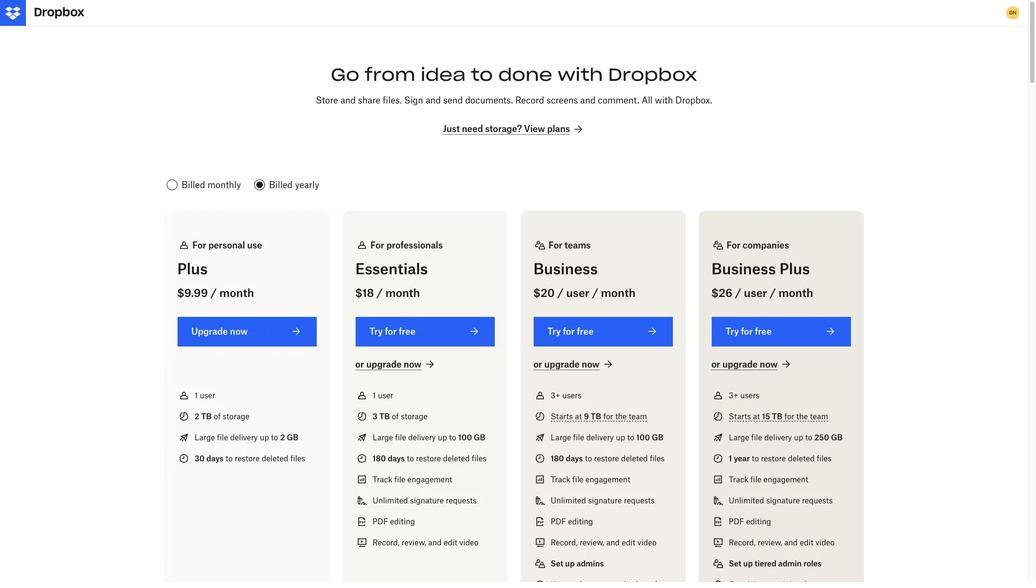 Task type: vqa. For each thing, say whether or not it's contained in the screenshot.
at
yes



Task type: describe. For each thing, give the bounding box(es) containing it.
3+ for business plus
[[729, 391, 738, 400]]

tiered
[[755, 559, 777, 569]]

delivery for business plus
[[764, 433, 792, 442]]

storage?
[[485, 124, 522, 135]]

for companies
[[727, 240, 789, 251]]

billed yearly
[[269, 180, 319, 191]]

30
[[195, 454, 205, 463]]

billed for billed monthly
[[182, 180, 205, 191]]

editing for essentials
[[390, 517, 415, 527]]

1 month from the left
[[219, 286, 254, 300]]

2 tb from the left
[[379, 412, 390, 421]]

idea
[[421, 64, 466, 86]]

$9.99 / month
[[177, 286, 254, 300]]

days for business
[[566, 454, 583, 463]]

1 plus from the left
[[177, 260, 208, 278]]

editing for business plus
[[746, 517, 771, 527]]

3
[[373, 412, 377, 421]]

files for business plus
[[817, 454, 832, 463]]

record
[[515, 95, 544, 106]]

for professionals
[[370, 240, 443, 251]]

requests for business
[[624, 496, 655, 506]]

try for business
[[547, 326, 561, 337]]

plans
[[547, 124, 570, 135]]

deleted for business plus
[[788, 454, 815, 463]]

restore for business
[[594, 454, 619, 463]]

now right upgrade
[[230, 326, 248, 337]]

for for business plus
[[727, 240, 741, 251]]

sign
[[404, 95, 423, 106]]

3 tb from the left
[[591, 412, 601, 421]]

just need storage? view plans link
[[443, 123, 585, 136]]

year
[[734, 454, 750, 463]]

files for business
[[650, 454, 665, 463]]

or upgrade now for business
[[533, 359, 600, 370]]

record, review, and edit video for essentials
[[373, 538, 478, 548]]

$20 / user / month
[[533, 286, 636, 300]]

1 vertical spatial 2
[[280, 433, 285, 442]]

try for free link for essentials
[[355, 317, 495, 347]]

up for business plus
[[794, 433, 803, 442]]

upgrade now link
[[177, 317, 316, 347]]

documents.
[[465, 95, 513, 106]]

large for essentials
[[373, 433, 393, 442]]

record, review, and edit video for business plus
[[729, 538, 835, 548]]

unlimited for business plus
[[729, 496, 764, 506]]

upgrade now
[[191, 326, 248, 337]]

$26 / user / month
[[712, 286, 813, 300]]

for for business plus
[[741, 326, 753, 337]]

screens
[[547, 95, 578, 106]]

2 horizontal spatial 1
[[729, 454, 732, 463]]

for for business
[[563, 326, 575, 337]]

3 tb of storage
[[373, 412, 428, 421]]

essentials
[[355, 260, 428, 278]]

billed for billed yearly
[[269, 180, 293, 191]]

pdf for business plus
[[729, 517, 744, 527]]

signature for essentials
[[410, 496, 444, 506]]

for right 9
[[603, 412, 613, 421]]

engagement for business plus
[[764, 475, 808, 484]]

unlimited signature requests for business
[[551, 496, 655, 506]]

done
[[498, 64, 552, 86]]

business for business plus
[[712, 260, 776, 278]]

180 days to restore deleted files for essentials
[[373, 454, 487, 463]]

or upgrade now for business plus
[[712, 359, 778, 370]]

billed monthly
[[182, 180, 241, 191]]

video for business
[[637, 538, 657, 548]]

starts at 9 tb for the team
[[551, 412, 647, 421]]

free for business plus
[[755, 326, 772, 337]]

250
[[814, 433, 829, 442]]

delivery for business
[[586, 433, 614, 442]]

gb for plus
[[287, 433, 298, 442]]

large for business plus
[[729, 433, 749, 442]]

user up 2 tb of storage
[[200, 391, 215, 400]]

for teams
[[549, 240, 591, 251]]

large file delivery up to 100 gb for essentials
[[373, 433, 486, 442]]

1 horizontal spatial with
[[655, 95, 673, 106]]

companies
[[743, 240, 789, 251]]

large file delivery up to 250 gb
[[729, 433, 843, 442]]

3+ users for business
[[551, 391, 581, 400]]

up for business
[[616, 433, 625, 442]]

just need storage? view plans
[[443, 124, 570, 135]]

user up "3 tb of storage" on the left of the page
[[378, 391, 393, 400]]

bn
[[1009, 9, 1017, 16]]

restore for essentials
[[416, 454, 441, 463]]

bn button
[[1004, 4, 1022, 22]]

/ for plus
[[211, 286, 217, 300]]

unlimited for business
[[551, 496, 586, 506]]

2 month from the left
[[385, 286, 420, 300]]

or upgrade now for essentials
[[355, 359, 422, 370]]

2 tb of storage
[[195, 412, 249, 421]]

comment.
[[598, 95, 639, 106]]

send
[[443, 95, 463, 106]]

unlimited signature requests for business plus
[[729, 496, 833, 506]]

starts for business
[[551, 412, 573, 421]]

need
[[462, 124, 483, 135]]

from
[[365, 64, 415, 86]]

go
[[331, 64, 359, 86]]

set up admins
[[551, 559, 604, 569]]

15
[[762, 412, 770, 421]]

try for free for business plus
[[726, 326, 772, 337]]

upgrade for essentials
[[366, 359, 402, 370]]

delivery for essentials
[[408, 433, 436, 442]]

review, for business plus
[[758, 538, 782, 548]]

pdf editing for essentials
[[373, 517, 415, 527]]

up for essentials
[[438, 433, 447, 442]]

upgrade
[[191, 326, 228, 337]]

for for business
[[549, 240, 562, 251]]

record, for business
[[551, 538, 578, 548]]

1 user for plus
[[195, 391, 215, 400]]

4 month from the left
[[779, 286, 813, 300]]

professionals
[[386, 240, 443, 251]]

3+ users for business plus
[[729, 391, 760, 400]]

video for business plus
[[816, 538, 835, 548]]

3+ for business
[[551, 391, 560, 400]]

large for business
[[551, 433, 571, 442]]

teams
[[565, 240, 591, 251]]

4 / from the left
[[592, 286, 598, 300]]

1 year to restore deleted files
[[729, 454, 832, 463]]

starts for business plus
[[729, 412, 751, 421]]

try for free for business
[[547, 326, 594, 337]]

or for business
[[533, 359, 542, 370]]

record, review, and edit video for business
[[551, 538, 657, 548]]

4 tb from the left
[[772, 412, 782, 421]]

use
[[247, 240, 262, 251]]

store
[[316, 95, 338, 106]]

go from idea to done with dropbox
[[331, 64, 697, 86]]

pdf for business
[[551, 517, 566, 527]]

users for business
[[562, 391, 581, 400]]

or upgrade now link for business plus
[[712, 359, 793, 371]]

track for essentials
[[373, 475, 392, 484]]

180 for business
[[551, 454, 564, 463]]

set up tiered admin roles
[[729, 559, 822, 569]]

6 / from the left
[[770, 286, 776, 300]]

roles
[[804, 559, 822, 569]]

the for business plus
[[796, 412, 808, 421]]



Task type: locate. For each thing, give the bounding box(es) containing it.
team for business
[[629, 412, 647, 421]]

9
[[584, 412, 589, 421]]

personal
[[208, 240, 245, 251]]

2 track from the left
[[551, 475, 570, 484]]

1 horizontal spatial or
[[533, 359, 542, 370]]

at left 9
[[575, 412, 582, 421]]

tb
[[201, 412, 212, 421], [379, 412, 390, 421], [591, 412, 601, 421], [772, 412, 782, 421]]

free
[[399, 326, 416, 337], [577, 326, 594, 337], [755, 326, 772, 337]]

3+ users up starts at 9 tb for the team
[[551, 391, 581, 400]]

/ for business plus
[[735, 286, 741, 300]]

180 for essentials
[[373, 454, 386, 463]]

2 days from the left
[[388, 454, 405, 463]]

for left companies
[[727, 240, 741, 251]]

2 horizontal spatial track
[[729, 475, 748, 484]]

now up "3 tb of storage" on the left of the page
[[404, 359, 422, 370]]

1 starts from the left
[[551, 412, 573, 421]]

$9.99
[[177, 286, 208, 300]]

business down the for companies
[[712, 260, 776, 278]]

1 horizontal spatial business
[[712, 260, 776, 278]]

2 large file delivery up to 100 gb from the left
[[551, 433, 664, 442]]

for down $18 / month
[[385, 326, 397, 337]]

edit for business plus
[[800, 538, 814, 548]]

0 horizontal spatial upgrade
[[366, 359, 402, 370]]

2 horizontal spatial days
[[566, 454, 583, 463]]

1 engagement from the left
[[407, 475, 452, 484]]

3+ up starts at 9 tb for the team
[[551, 391, 560, 400]]

try down $18 at the left
[[369, 326, 383, 337]]

0 horizontal spatial large file delivery up to 100 gb
[[373, 433, 486, 442]]

or for business plus
[[712, 359, 720, 370]]

try for free link
[[355, 317, 495, 347], [533, 317, 673, 347], [712, 317, 851, 347]]

1 horizontal spatial pdf editing
[[551, 517, 593, 527]]

tb right 9
[[591, 412, 601, 421]]

try for essentials
[[369, 326, 383, 337]]

with
[[558, 64, 603, 86], [655, 95, 673, 106]]

dropbox.
[[675, 95, 712, 106]]

days for essentials
[[388, 454, 405, 463]]

large file delivery up to 100 gb
[[373, 433, 486, 442], [551, 433, 664, 442]]

0 vertical spatial with
[[558, 64, 603, 86]]

for down '$26 / user / month'
[[741, 326, 753, 337]]

for for essentials
[[385, 326, 397, 337]]

1 for essentials
[[373, 391, 376, 400]]

0 horizontal spatial record,
[[373, 538, 400, 548]]

1 user for essentials
[[373, 391, 393, 400]]

editing
[[390, 517, 415, 527], [568, 517, 593, 527], [746, 517, 771, 527]]

storage for essentials
[[401, 412, 428, 421]]

1 left year
[[729, 454, 732, 463]]

days down starts at 9 tb for the team
[[566, 454, 583, 463]]

2 horizontal spatial editing
[[746, 517, 771, 527]]

1 billed from the left
[[182, 180, 205, 191]]

1 horizontal spatial 1
[[373, 391, 376, 400]]

1 horizontal spatial try for free link
[[533, 317, 673, 347]]

3+ up starts at 15 tb for the team at the right of page
[[729, 391, 738, 400]]

restore down "3 tb of storage" on the left of the page
[[416, 454, 441, 463]]

0 horizontal spatial signature
[[410, 496, 444, 506]]

for up essentials
[[370, 240, 384, 251]]

dropbox
[[608, 64, 697, 86]]

1 try from the left
[[369, 326, 383, 337]]

restore down starts at 9 tb for the team
[[594, 454, 619, 463]]

1 horizontal spatial or upgrade now
[[533, 359, 600, 370]]

deleted for essentials
[[443, 454, 470, 463]]

180 days to restore deleted files down starts at 9 tb for the team
[[551, 454, 665, 463]]

1 edit from the left
[[444, 538, 457, 548]]

starts
[[551, 412, 573, 421], [729, 412, 751, 421]]

0 vertical spatial 2
[[195, 412, 199, 421]]

0 horizontal spatial set
[[551, 559, 563, 569]]

3 upgrade from the left
[[722, 359, 758, 370]]

files.
[[383, 95, 402, 106]]

signature for business plus
[[766, 496, 800, 506]]

1 horizontal spatial free
[[577, 326, 594, 337]]

1 deleted from the left
[[262, 454, 288, 463]]

2 track file engagement from the left
[[551, 475, 630, 484]]

2 / from the left
[[377, 286, 383, 300]]

1 gb from the left
[[287, 433, 298, 442]]

100 for business
[[636, 433, 650, 442]]

engagement for business
[[586, 475, 630, 484]]

1 1 user from the left
[[195, 391, 215, 400]]

2 horizontal spatial track file engagement
[[729, 475, 808, 484]]

0 horizontal spatial business
[[533, 260, 598, 278]]

1 horizontal spatial billed
[[269, 180, 293, 191]]

requests
[[446, 496, 477, 506], [624, 496, 655, 506], [802, 496, 833, 506]]

2 business from the left
[[712, 260, 776, 278]]

1
[[195, 391, 198, 400], [373, 391, 376, 400], [729, 454, 732, 463]]

business
[[533, 260, 598, 278], [712, 260, 776, 278]]

0 horizontal spatial try for free
[[369, 326, 416, 337]]

1 horizontal spatial users
[[740, 391, 760, 400]]

try for free down $20 / user / month
[[547, 326, 594, 337]]

free down $18 / month
[[399, 326, 416, 337]]

2 horizontal spatial requests
[[802, 496, 833, 506]]

user right "$20"
[[566, 286, 589, 300]]

3+ users up starts at 15 tb for the team at the right of page
[[729, 391, 760, 400]]

record, for business plus
[[729, 538, 756, 548]]

3 record, from the left
[[729, 538, 756, 548]]

1 video from the left
[[459, 538, 478, 548]]

3 try from the left
[[726, 326, 739, 337]]

0 horizontal spatial track
[[373, 475, 392, 484]]

2 or upgrade now link from the left
[[533, 359, 615, 371]]

signature
[[410, 496, 444, 506], [588, 496, 622, 506], [766, 496, 800, 506]]

of up the 'large file delivery up to 2 gb'
[[214, 412, 221, 421]]

for
[[192, 240, 206, 251], [370, 240, 384, 251], [549, 240, 562, 251], [727, 240, 741, 251]]

0 horizontal spatial edit
[[444, 538, 457, 548]]

2 of from the left
[[392, 412, 399, 421]]

free down $20 / user / month
[[577, 326, 594, 337]]

or upgrade now link up 9
[[533, 359, 615, 371]]

0 horizontal spatial starts
[[551, 412, 573, 421]]

3 for from the left
[[549, 240, 562, 251]]

try for free down $18 / month
[[369, 326, 416, 337]]

1 pdf editing from the left
[[373, 517, 415, 527]]

1 horizontal spatial upgrade
[[544, 359, 580, 370]]

2 180 from the left
[[551, 454, 564, 463]]

2 at from the left
[[753, 412, 760, 421]]

1 horizontal spatial of
[[392, 412, 399, 421]]

2 record, from the left
[[551, 538, 578, 548]]

try for free link for business
[[533, 317, 673, 347]]

or upgrade now link up "3 tb of storage" on the left of the page
[[355, 359, 437, 371]]

plus
[[177, 260, 208, 278], [779, 260, 810, 278]]

billed left yearly
[[269, 180, 293, 191]]

restore for business plus
[[761, 454, 786, 463]]

at
[[575, 412, 582, 421], [753, 412, 760, 421]]

0 horizontal spatial 3+
[[551, 391, 560, 400]]

0 horizontal spatial or upgrade now link
[[355, 359, 437, 371]]

for for essentials
[[370, 240, 384, 251]]

delivery down "3 tb of storage" on the left of the page
[[408, 433, 436, 442]]

1 horizontal spatial at
[[753, 412, 760, 421]]

1 or from the left
[[355, 359, 364, 370]]

0 horizontal spatial requests
[[446, 496, 477, 506]]

0 horizontal spatial record, review, and edit video
[[373, 538, 478, 548]]

2 for from the left
[[370, 240, 384, 251]]

2 pdf from the left
[[551, 517, 566, 527]]

1 user
[[195, 391, 215, 400], [373, 391, 393, 400]]

1 horizontal spatial days
[[388, 454, 405, 463]]

3 unlimited from the left
[[729, 496, 764, 506]]

1 horizontal spatial large file delivery up to 100 gb
[[551, 433, 664, 442]]

users up starts at 9 tb for the team
[[562, 391, 581, 400]]

2 restore from the left
[[416, 454, 441, 463]]

0 horizontal spatial 3+ users
[[551, 391, 581, 400]]

2 storage from the left
[[401, 412, 428, 421]]

for left the personal
[[192, 240, 206, 251]]

tb up 30 in the left bottom of the page
[[201, 412, 212, 421]]

/ for essentials
[[377, 286, 383, 300]]

team
[[629, 412, 647, 421], [810, 412, 828, 421]]

record,
[[373, 538, 400, 548], [551, 538, 578, 548], [729, 538, 756, 548]]

0 horizontal spatial 180 days to restore deleted files
[[373, 454, 487, 463]]

4 large from the left
[[729, 433, 749, 442]]

of for essentials
[[392, 412, 399, 421]]

users for business plus
[[740, 391, 760, 400]]

large for plus
[[195, 433, 215, 442]]

0 horizontal spatial at
[[575, 412, 582, 421]]

1 horizontal spatial try for free
[[547, 326, 594, 337]]

starts at 15 tb for the team
[[729, 412, 828, 421]]

1 horizontal spatial edit
[[622, 538, 635, 548]]

3 restore from the left
[[594, 454, 619, 463]]

large file delivery up to 100 gb down starts at 9 tb for the team
[[551, 433, 664, 442]]

deleted
[[262, 454, 288, 463], [443, 454, 470, 463], [621, 454, 648, 463], [788, 454, 815, 463]]

pdf editing
[[373, 517, 415, 527], [551, 517, 593, 527], [729, 517, 771, 527]]

180 days to restore deleted files
[[373, 454, 487, 463], [551, 454, 665, 463]]

and
[[340, 95, 356, 106], [426, 95, 441, 106], [580, 95, 596, 106], [428, 538, 442, 548], [606, 538, 620, 548], [784, 538, 798, 548]]

free for business
[[577, 326, 594, 337]]

1 horizontal spatial review,
[[580, 538, 604, 548]]

try for free link for business plus
[[712, 317, 851, 347]]

1 horizontal spatial pdf
[[551, 517, 566, 527]]

try down '$26'
[[726, 326, 739, 337]]

large file delivery up to 100 gb for business
[[551, 433, 664, 442]]

users up starts at 15 tb for the team at the right of page
[[740, 391, 760, 400]]

0 horizontal spatial 1
[[195, 391, 198, 400]]

delivery
[[230, 433, 258, 442], [408, 433, 436, 442], [586, 433, 614, 442], [764, 433, 792, 442]]

30 days to restore deleted files
[[195, 454, 305, 463]]

with up screens
[[558, 64, 603, 86]]

now up 9
[[582, 359, 600, 370]]

just
[[443, 124, 460, 135]]

1 unlimited signature requests from the left
[[373, 496, 477, 506]]

starts left 9
[[551, 412, 573, 421]]

4 files from the left
[[817, 454, 832, 463]]

month
[[219, 286, 254, 300], [385, 286, 420, 300], [601, 286, 636, 300], [779, 286, 813, 300]]

2 video from the left
[[637, 538, 657, 548]]

video for essentials
[[459, 538, 478, 548]]

or upgrade now link up the 15
[[712, 359, 793, 371]]

0 horizontal spatial free
[[399, 326, 416, 337]]

$20
[[533, 286, 555, 300]]

1 / from the left
[[211, 286, 217, 300]]

3 requests from the left
[[802, 496, 833, 506]]

now up the 15
[[760, 359, 778, 370]]

0 horizontal spatial unlimited signature requests
[[373, 496, 477, 506]]

3 / from the left
[[557, 286, 564, 300]]

edit for business
[[622, 538, 635, 548]]

2 horizontal spatial pdf
[[729, 517, 744, 527]]

all
[[642, 95, 653, 106]]

$18
[[355, 286, 374, 300]]

set left admins
[[551, 559, 563, 569]]

restore down large file delivery up to 250 gb
[[761, 454, 786, 463]]

large
[[195, 433, 215, 442], [373, 433, 393, 442], [551, 433, 571, 442], [729, 433, 749, 442]]

upgrade for business plus
[[722, 359, 758, 370]]

2 horizontal spatial upgrade
[[722, 359, 758, 370]]

2 horizontal spatial review,
[[758, 538, 782, 548]]

2 large from the left
[[373, 433, 393, 442]]

users
[[562, 391, 581, 400], [740, 391, 760, 400]]

5 / from the left
[[735, 286, 741, 300]]

1 horizontal spatial 2
[[280, 433, 285, 442]]

large up year
[[729, 433, 749, 442]]

1 try for free from the left
[[369, 326, 416, 337]]

1 up 3
[[373, 391, 376, 400]]

2 review, from the left
[[580, 538, 604, 548]]

2 try from the left
[[547, 326, 561, 337]]

large up 30 in the left bottom of the page
[[195, 433, 215, 442]]

1 horizontal spatial 3+ users
[[729, 391, 760, 400]]

gb for business plus
[[831, 433, 843, 442]]

1 horizontal spatial engagement
[[586, 475, 630, 484]]

try for free down '$26 / user / month'
[[726, 326, 772, 337]]

1 horizontal spatial storage
[[401, 412, 428, 421]]

tb right 3
[[379, 412, 390, 421]]

2 engagement from the left
[[586, 475, 630, 484]]

admin
[[778, 559, 802, 569]]

0 horizontal spatial 100
[[458, 433, 472, 442]]

1 large from the left
[[195, 433, 215, 442]]

try for free for essentials
[[369, 326, 416, 337]]

4 deleted from the left
[[788, 454, 815, 463]]

1 for from the left
[[192, 240, 206, 251]]

unlimited for essentials
[[373, 496, 408, 506]]

0 horizontal spatial 1 user
[[195, 391, 215, 400]]

2 the from the left
[[796, 412, 808, 421]]

1 180 days to restore deleted files from the left
[[373, 454, 487, 463]]

2 record, review, and edit video from the left
[[551, 538, 657, 548]]

1 upgrade from the left
[[366, 359, 402, 370]]

up for plus
[[260, 433, 269, 442]]

delivery down starts at 9 tb for the team
[[586, 433, 614, 442]]

1 restore from the left
[[235, 454, 260, 463]]

to
[[471, 64, 493, 86], [271, 433, 278, 442], [449, 433, 456, 442], [627, 433, 634, 442], [805, 433, 812, 442], [226, 454, 233, 463], [407, 454, 414, 463], [585, 454, 592, 463], [752, 454, 759, 463]]

2 horizontal spatial try for free
[[726, 326, 772, 337]]

1 delivery from the left
[[230, 433, 258, 442]]

requests for business plus
[[802, 496, 833, 506]]

None radio
[[252, 177, 321, 194]]

0 horizontal spatial try
[[369, 326, 383, 337]]

billed left monthly
[[182, 180, 205, 191]]

try for free link down $18 / month
[[355, 317, 495, 347]]

1 horizontal spatial or upgrade now link
[[533, 359, 615, 371]]

4 restore from the left
[[761, 454, 786, 463]]

starts left the 15
[[729, 412, 751, 421]]

3 month from the left
[[601, 286, 636, 300]]

/ for business
[[557, 286, 564, 300]]

2 gb from the left
[[474, 433, 486, 442]]

deleted for plus
[[262, 454, 288, 463]]

3 unlimited signature requests from the left
[[729, 496, 833, 506]]

track file engagement for business
[[551, 475, 630, 484]]

large down starts at 9 tb for the team
[[551, 433, 571, 442]]

1 of from the left
[[214, 412, 221, 421]]

0 horizontal spatial pdf
[[373, 517, 388, 527]]

gb
[[287, 433, 298, 442], [474, 433, 486, 442], [652, 433, 664, 442], [831, 433, 843, 442]]

2 upgrade from the left
[[544, 359, 580, 370]]

team for business plus
[[810, 412, 828, 421]]

1 horizontal spatial the
[[796, 412, 808, 421]]

review, for essentials
[[402, 538, 426, 548]]

0 horizontal spatial team
[[629, 412, 647, 421]]

1 3+ users from the left
[[551, 391, 581, 400]]

try for free link down '$26 / user / month'
[[712, 317, 851, 347]]

large file delivery up to 100 gb down "3 tb of storage" on the left of the page
[[373, 433, 486, 442]]

gb for business
[[652, 433, 664, 442]]

tb right the 15
[[772, 412, 782, 421]]

2 horizontal spatial record,
[[729, 538, 756, 548]]

restore down the 'large file delivery up to 2 gb'
[[235, 454, 260, 463]]

delivery up 30 days to restore deleted files
[[230, 433, 258, 442]]

for up large file delivery up to 250 gb
[[785, 412, 794, 421]]

1 or upgrade now from the left
[[355, 359, 422, 370]]

team up 250
[[810, 412, 828, 421]]

0 horizontal spatial engagement
[[407, 475, 452, 484]]

try for business plus
[[726, 326, 739, 337]]

days for plus
[[206, 454, 224, 463]]

admins
[[577, 559, 604, 569]]

set for business plus
[[729, 559, 741, 569]]

for personal use
[[192, 240, 262, 251]]

3 record, review, and edit video from the left
[[729, 538, 835, 548]]

unlimited signature requests
[[373, 496, 477, 506], [551, 496, 655, 506], [729, 496, 833, 506]]

pdf for essentials
[[373, 517, 388, 527]]

$18 / month
[[355, 286, 420, 300]]

at for business plus
[[753, 412, 760, 421]]

track file engagement for business plus
[[729, 475, 808, 484]]

1 tb from the left
[[201, 412, 212, 421]]

4 for from the left
[[727, 240, 741, 251]]

3 or upgrade now from the left
[[712, 359, 778, 370]]

record, for essentials
[[373, 538, 400, 548]]

1 horizontal spatial 100
[[636, 433, 650, 442]]

days
[[206, 454, 224, 463], [388, 454, 405, 463], [566, 454, 583, 463]]

files
[[290, 454, 305, 463], [472, 454, 487, 463], [650, 454, 665, 463], [817, 454, 832, 463]]

1 horizontal spatial 180 days to restore deleted files
[[551, 454, 665, 463]]

3+ users
[[551, 391, 581, 400], [729, 391, 760, 400]]

3 video from the left
[[816, 538, 835, 548]]

days down "3 tb of storage" on the left of the page
[[388, 454, 405, 463]]

2 horizontal spatial pdf editing
[[729, 517, 771, 527]]

now
[[230, 326, 248, 337], [404, 359, 422, 370], [582, 359, 600, 370], [760, 359, 778, 370]]

0 horizontal spatial editing
[[390, 517, 415, 527]]

1 user up 3
[[373, 391, 393, 400]]

0 horizontal spatial 180
[[373, 454, 386, 463]]

signature for business
[[588, 496, 622, 506]]

1 record, from the left
[[373, 538, 400, 548]]

2 horizontal spatial edit
[[800, 538, 814, 548]]

video
[[459, 538, 478, 548], [637, 538, 657, 548], [816, 538, 835, 548]]

2 horizontal spatial free
[[755, 326, 772, 337]]

1 horizontal spatial record,
[[551, 538, 578, 548]]

edit for essentials
[[444, 538, 457, 548]]

3 pdf from the left
[[729, 517, 744, 527]]

user down 'business plus'
[[744, 286, 767, 300]]

try for free link down $20 / user / month
[[533, 317, 673, 347]]

delivery down starts at 15 tb for the team at the right of page
[[764, 433, 792, 442]]

user
[[566, 286, 589, 300], [744, 286, 767, 300], [200, 391, 215, 400], [378, 391, 393, 400]]

for for plus
[[192, 240, 206, 251]]

yearly
[[295, 180, 319, 191]]

set left the tiered
[[729, 559, 741, 569]]

180 days to restore deleted files for business
[[551, 454, 665, 463]]

180 days to restore deleted files down "3 tb of storage" on the left of the page
[[373, 454, 487, 463]]

large down 3
[[373, 433, 393, 442]]

team right 9
[[629, 412, 647, 421]]

1 horizontal spatial team
[[810, 412, 828, 421]]

the
[[615, 412, 627, 421], [796, 412, 808, 421]]

1 set from the left
[[551, 559, 563, 569]]

1 large file delivery up to 100 gb from the left
[[373, 433, 486, 442]]

business for business
[[533, 260, 598, 278]]

track for business
[[551, 475, 570, 484]]

share
[[358, 95, 380, 106]]

2 users from the left
[[740, 391, 760, 400]]

storage right 3
[[401, 412, 428, 421]]

0 horizontal spatial try for free link
[[355, 317, 495, 347]]

2 unlimited from the left
[[551, 496, 586, 506]]

None radio
[[164, 177, 243, 194]]

at for business
[[575, 412, 582, 421]]

unlimited signature requests for essentials
[[373, 496, 477, 506]]

2 editing from the left
[[568, 517, 593, 527]]

2 up 30 in the left bottom of the page
[[195, 412, 199, 421]]

business plus
[[712, 260, 810, 278]]

3 pdf editing from the left
[[729, 517, 771, 527]]

2 horizontal spatial record, review, and edit video
[[729, 538, 835, 548]]

monthly
[[208, 180, 241, 191]]

0 horizontal spatial pdf editing
[[373, 517, 415, 527]]

of right 3
[[392, 412, 399, 421]]

or upgrade now link
[[355, 359, 437, 371], [533, 359, 615, 371], [712, 359, 793, 371]]

0 horizontal spatial with
[[558, 64, 603, 86]]

2 billed from the left
[[269, 180, 293, 191]]

plus down companies
[[779, 260, 810, 278]]

2 unlimited signature requests from the left
[[551, 496, 655, 506]]

pdf editing for business
[[551, 517, 593, 527]]

0 horizontal spatial unlimited
[[373, 496, 408, 506]]

3 try for free link from the left
[[712, 317, 851, 347]]

1 up 2 tb of storage
[[195, 391, 198, 400]]

try for free
[[369, 326, 416, 337], [547, 326, 594, 337], [726, 326, 772, 337]]

2 horizontal spatial or upgrade now
[[712, 359, 778, 370]]

1 horizontal spatial starts
[[729, 412, 751, 421]]

billed
[[182, 180, 205, 191], [269, 180, 293, 191]]

pdf
[[373, 517, 388, 527], [551, 517, 566, 527], [729, 517, 744, 527]]

180
[[373, 454, 386, 463], [551, 454, 564, 463]]

1 review, from the left
[[402, 538, 426, 548]]

1 horizontal spatial unlimited signature requests
[[551, 496, 655, 506]]

unlimited
[[373, 496, 408, 506], [551, 496, 586, 506], [729, 496, 764, 506]]

1 user up 2 tb of storage
[[195, 391, 215, 400]]

1 vertical spatial with
[[655, 95, 673, 106]]

2 horizontal spatial engagement
[[764, 475, 808, 484]]

3 edit from the left
[[800, 538, 814, 548]]

try down "$20"
[[547, 326, 561, 337]]

store and share files. sign and send documents. record screens and comment. all with dropbox.
[[316, 95, 712, 106]]

100
[[458, 433, 472, 442], [636, 433, 650, 442]]

plus up $9.99
[[177, 260, 208, 278]]

0 horizontal spatial of
[[214, 412, 221, 421]]

at left the 15
[[753, 412, 760, 421]]

2
[[195, 412, 199, 421], [280, 433, 285, 442]]

1 or upgrade now link from the left
[[355, 359, 437, 371]]

3 try for free from the left
[[726, 326, 772, 337]]

or upgrade now link for essentials
[[355, 359, 437, 371]]

$26
[[712, 286, 733, 300]]

3 engagement from the left
[[764, 475, 808, 484]]

4 gb from the left
[[831, 433, 843, 442]]

2 up 30 days to restore deleted files
[[280, 433, 285, 442]]

files for plus
[[290, 454, 305, 463]]

track file engagement for essentials
[[373, 475, 452, 484]]

3 or upgrade now link from the left
[[712, 359, 793, 371]]

pdf editing for business plus
[[729, 517, 771, 527]]

the right 9
[[615, 412, 627, 421]]

free down '$26 / user / month'
[[755, 326, 772, 337]]

2 set from the left
[[729, 559, 741, 569]]

0 horizontal spatial or
[[355, 359, 364, 370]]

2 or from the left
[[533, 359, 542, 370]]

1 horizontal spatial 180
[[551, 454, 564, 463]]

storage up the 'large file delivery up to 2 gb'
[[223, 412, 249, 421]]

days right 30 in the left bottom of the page
[[206, 454, 224, 463]]

or upgrade now link for business
[[533, 359, 615, 371]]

0 horizontal spatial users
[[562, 391, 581, 400]]

2 3+ from the left
[[729, 391, 738, 400]]

for left teams
[[549, 240, 562, 251]]

2 plus from the left
[[779, 260, 810, 278]]

1 at from the left
[[575, 412, 582, 421]]

2 horizontal spatial or upgrade now link
[[712, 359, 793, 371]]

restore for plus
[[235, 454, 260, 463]]

2 or upgrade now from the left
[[533, 359, 600, 370]]

0 horizontal spatial days
[[206, 454, 224, 463]]

2 horizontal spatial unlimited signature requests
[[729, 496, 833, 506]]

0 horizontal spatial storage
[[223, 412, 249, 421]]

3 or from the left
[[712, 359, 720, 370]]

upgrade
[[366, 359, 402, 370], [544, 359, 580, 370], [722, 359, 758, 370]]

2 horizontal spatial try for free link
[[712, 317, 851, 347]]

3 review, from the left
[[758, 538, 782, 548]]

1 horizontal spatial track file engagement
[[551, 475, 630, 484]]

or
[[355, 359, 364, 370], [533, 359, 542, 370], [712, 359, 720, 370]]

1 horizontal spatial editing
[[568, 517, 593, 527]]

for down $20 / user / month
[[563, 326, 575, 337]]

1 horizontal spatial 1 user
[[373, 391, 393, 400]]

files for essentials
[[472, 454, 487, 463]]

with right all
[[655, 95, 673, 106]]

the up large file delivery up to 250 gb
[[796, 412, 808, 421]]

or for essentials
[[355, 359, 364, 370]]

business down for teams
[[533, 260, 598, 278]]

2 horizontal spatial video
[[816, 538, 835, 548]]

0 horizontal spatial billed
[[182, 180, 205, 191]]

1 free from the left
[[399, 326, 416, 337]]

100 for essentials
[[458, 433, 472, 442]]

gb for essentials
[[474, 433, 486, 442]]

now for essentials
[[404, 359, 422, 370]]

2 starts from the left
[[729, 412, 751, 421]]

1 horizontal spatial 3+
[[729, 391, 738, 400]]

view
[[524, 124, 545, 135]]

1 horizontal spatial record, review, and edit video
[[551, 538, 657, 548]]

of
[[214, 412, 221, 421], [392, 412, 399, 421]]

large file delivery up to 2 gb
[[195, 433, 298, 442]]



